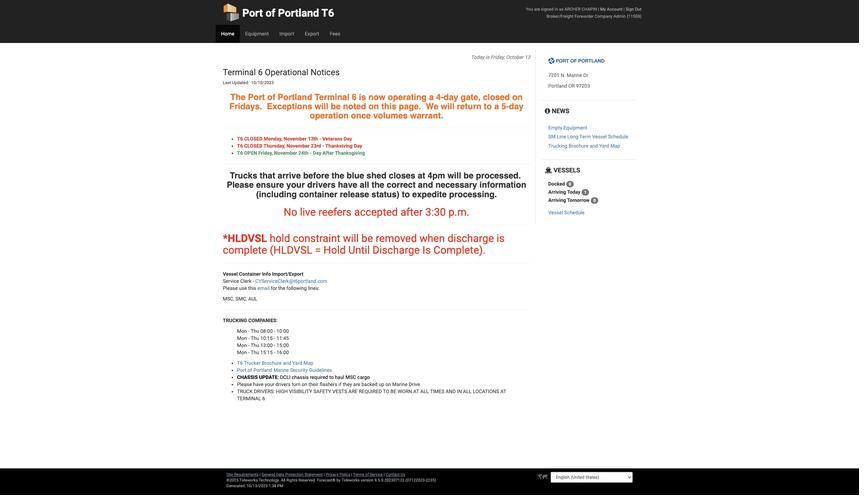 Task type: locate. For each thing, give the bounding box(es) containing it.
be left 'noted'
[[331, 102, 341, 111]]

at
[[414, 389, 419, 395], [501, 389, 507, 395]]

is right discharge
[[497, 232, 505, 245]]

service up version
[[370, 473, 383, 477]]

2 horizontal spatial vessel
[[593, 134, 607, 140]]

and down sm line long term vessel schedule link
[[590, 143, 598, 149]]

export
[[305, 31, 319, 37]]

the right all
[[372, 180, 385, 190]]

0 vertical spatial this
[[382, 102, 397, 111]]

is left october
[[486, 54, 490, 60]]

fees button
[[325, 25, 346, 43]]

drivers up 'live' in the left top of the page
[[307, 180, 336, 190]]

0 horizontal spatial schedule
[[565, 210, 585, 216]]

port down 10/10/2023
[[248, 92, 265, 102]]

0 vertical spatial yard
[[600, 143, 610, 149]]

thu left 10:15
[[251, 336, 259, 341]]

on right 'noted'
[[369, 102, 379, 111]]

0 vertical spatial be
[[331, 102, 341, 111]]

site
[[227, 473, 233, 477]]

1 vertical spatial vessel
[[549, 210, 563, 216]]

be up processing.
[[464, 171, 474, 181]]

before
[[303, 171, 329, 181]]

arriving up vessel schedule link
[[549, 197, 566, 203]]

port inside the port of portland terminal 6 is now operating a 4-day gate, closed on fridays .  exceptions will be noted on this page.  we will return to a 5-day operation once volumes warrant.
[[248, 92, 265, 102]]

of up version
[[366, 473, 369, 477]]

1 horizontal spatial 0
[[594, 198, 596, 203]]

to inside trucks that arrive before the blue shed closes at 4pm will be processed. please ensure your drivers have all the correct and necessary information (including container release status) to expedite processing.
[[402, 189, 410, 199]]

thu down trucking companies:
[[251, 328, 259, 334]]

port up equipment dropdown button
[[243, 7, 263, 19]]

1 vertical spatial closed
[[244, 143, 263, 149]]

0 vertical spatial map
[[611, 143, 621, 149]]

3 thu from the top
[[251, 343, 259, 348]]

equipment up the long
[[564, 125, 588, 131]]

have left all
[[338, 180, 358, 190]]

security
[[290, 368, 308, 373]]

following
[[287, 285, 307, 291]]

all down drive. at the left bottom of the page
[[421, 389, 429, 395]]

yard inside t6 trucker brochure and yard map port of portland marine security guidelines chassis update : dcli chassis required to haul msc cargo please have your drivers turn on their flashers if they are backed up on marine drive. truck drivers: high visibility safety vests are required to be worn at all times and in all locations at terminal 6
[[293, 360, 303, 366]]

0 horizontal spatial at
[[414, 389, 419, 395]]

2 vertical spatial 6
[[262, 396, 265, 402]]

0 horizontal spatial brochure
[[262, 360, 282, 366]]

t6 inside t6 trucker brochure and yard map port of portland marine security guidelines chassis update : dcli chassis required to haul msc cargo please have your drivers turn on their flashers if they are backed up on marine drive. truck drivers: high visibility safety vests are required to be worn at all times and in all locations at terminal 6
[[237, 360, 243, 366]]

1 horizontal spatial be
[[362, 232, 373, 245]]

port of portland t6
[[243, 7, 334, 19]]

6 down drivers:
[[262, 396, 265, 402]]

of down 'trucker'
[[248, 368, 252, 373]]

|
[[599, 7, 600, 12], [624, 7, 625, 12], [260, 473, 261, 477], [324, 473, 325, 477], [351, 473, 352, 477], [384, 473, 385, 477]]

your inside trucks that arrive before the blue shed closes at 4pm will be processed. please ensure your drivers have all the correct and necessary information (including container release status) to expedite processing.
[[287, 180, 305, 190]]

0 horizontal spatial a
[[429, 92, 434, 102]]

2 vertical spatial marine
[[393, 382, 408, 387]]

at
[[418, 171, 426, 181]]

port inside port of portland t6 link
[[243, 7, 263, 19]]

vessel
[[593, 134, 607, 140], [549, 210, 563, 216], [223, 271, 238, 277]]

1 vertical spatial yard
[[293, 360, 303, 366]]

will inside hold constraint will be removed when discharge is complete (hldvsl = hold until discharge is complete).
[[343, 232, 359, 245]]

tideworks
[[342, 478, 360, 483]]

trucker
[[244, 360, 261, 366]]

arriving down docked
[[549, 189, 566, 195]]

this inside the port of portland terminal 6 is now operating a 4-day gate, closed on fridays .  exceptions will be noted on this page.  we will return to a 5-day operation once volumes warrant.
[[382, 102, 397, 111]]

16:00
[[277, 350, 289, 355]]

please
[[227, 180, 254, 190], [223, 285, 238, 291], [237, 382, 252, 387]]

10:00
[[277, 328, 289, 334]]

1 horizontal spatial the
[[332, 171, 345, 181]]

0 vertical spatial your
[[287, 180, 305, 190]]

1 vertical spatial this
[[248, 285, 256, 291]]

drivers inside trucks that arrive before the blue shed closes at 4pm will be processed. please ensure your drivers have all the correct and necessary information (including container release status) to expedite processing.
[[307, 180, 336, 190]]

in
[[555, 7, 558, 12]]

flashers
[[320, 382, 338, 387]]

port of portland t6 image
[[549, 58, 606, 65]]

2 horizontal spatial be
[[464, 171, 474, 181]]

0 horizontal spatial vessel
[[223, 271, 238, 277]]

1 vertical spatial be
[[464, 171, 474, 181]]

of down 10/10/2023
[[267, 92, 276, 102]]

at right locations at the bottom of page
[[501, 389, 507, 395]]

to left 5-
[[484, 102, 492, 111]]

please left that
[[227, 180, 254, 190]]

- down trucking companies:
[[248, 328, 250, 334]]

0 horizontal spatial friday,
[[259, 150, 273, 156]]

drive.
[[409, 382, 422, 387]]

trucks that arrive before the blue shed closes at 4pm will be processed. please ensure your drivers have all the correct and necessary information (including container release status) to expedite processing.
[[227, 171, 527, 199]]

complete).
[[434, 244, 486, 256]]

1 vertical spatial service
[[370, 473, 383, 477]]

us
[[401, 473, 406, 477]]

friday, down thursday,
[[259, 150, 273, 156]]

return
[[457, 102, 482, 111]]

yard inside "empty equipment sm line long term vessel schedule trucking brochure and yard map"
[[600, 143, 610, 149]]

the port of portland terminal 6 is now operating a 4-day gate, closed on fridays .  exceptions will be noted on this page.  we will return to a 5-day operation once volumes warrant.
[[230, 92, 524, 121]]

brochure inside "empty equipment sm line long term vessel schedule trucking brochure and yard map"
[[569, 143, 589, 149]]

6 up 10/10/2023
[[258, 67, 263, 77]]

brochure down the long
[[569, 143, 589, 149]]

are inside you are signed in as archer chapin | my account | sign out broker/freight forwarder company admin (11508)
[[534, 7, 540, 12]]

0 vertical spatial vessel
[[593, 134, 607, 140]]

dr
[[584, 73, 589, 78]]

ensure
[[256, 180, 284, 190]]

| left my
[[599, 7, 600, 12]]

1 at from the left
[[414, 389, 419, 395]]

1 horizontal spatial drivers
[[307, 180, 336, 190]]

terminal up last
[[223, 67, 256, 77]]

0 horizontal spatial map
[[304, 360, 314, 366]]

sm
[[549, 134, 556, 140]]

rights
[[287, 478, 298, 483]]

and up port of portland marine security guidelines link
[[283, 360, 291, 366]]

equipment inside dropdown button
[[245, 31, 269, 37]]

drivers:
[[254, 389, 275, 395]]

service
[[223, 278, 239, 284], [370, 473, 383, 477]]

day left the info circle image
[[509, 102, 524, 111]]

0 vertical spatial 6
[[258, 67, 263, 77]]

2 vertical spatial vessel
[[223, 271, 238, 277]]

0 vertical spatial are
[[534, 7, 540, 12]]

the right 'for'
[[278, 285, 285, 291]]

a
[[429, 92, 434, 102], [495, 102, 499, 111]]

10/10/2023
[[251, 80, 274, 85]]

container
[[239, 271, 261, 277]]

will right "4pm"
[[448, 171, 462, 181]]

0 vertical spatial closed
[[244, 136, 263, 142]]

forwarder
[[575, 14, 594, 19]]

1 horizontal spatial your
[[287, 180, 305, 190]]

1 vertical spatial today
[[568, 189, 581, 195]]

are right you
[[534, 7, 540, 12]]

2 arriving from the top
[[549, 197, 566, 203]]

trucking
[[549, 143, 568, 149]]

1 horizontal spatial terminal
[[315, 92, 350, 102]]

1 horizontal spatial day
[[344, 136, 352, 142]]

(including
[[256, 189, 297, 199]]

terminal inside the port of portland terminal 6 is now operating a 4-day gate, closed on fridays .  exceptions will be noted on this page.  we will return to a 5-day operation once volumes warrant.
[[315, 92, 350, 102]]

1 horizontal spatial yard
[[600, 143, 610, 149]]

1 vertical spatial schedule
[[565, 210, 585, 216]]

today is friday, october 13
[[471, 54, 531, 60]]

thu up 'trucker'
[[251, 350, 259, 355]]

1 horizontal spatial vessel
[[549, 210, 563, 216]]

| up forecast®
[[324, 473, 325, 477]]

schedule right term on the top of page
[[608, 134, 629, 140]]

0 vertical spatial service
[[223, 278, 239, 284]]

marine up worn
[[393, 382, 408, 387]]

0 right tomorrow
[[594, 198, 596, 203]]

23rd
[[311, 143, 321, 149]]

have
[[338, 180, 358, 190], [253, 382, 264, 387]]

at down drive. at the left bottom of the page
[[414, 389, 419, 395]]

1 horizontal spatial all
[[463, 389, 472, 395]]

1 horizontal spatial at
[[501, 389, 507, 395]]

1 all from the left
[[421, 389, 429, 395]]

1 vertical spatial map
[[304, 360, 314, 366]]

1 vertical spatial marine
[[274, 368, 289, 373]]

guidelines
[[309, 368, 332, 373]]

will
[[315, 102, 329, 111], [441, 102, 455, 111], [448, 171, 462, 181], [343, 232, 359, 245]]

please inside vessel container info import/export service clerk - cyserviceclerk@t6portland.com please use this email for the following lines:
[[223, 285, 238, 291]]

2 horizontal spatial to
[[484, 102, 492, 111]]

of inside the port of portland terminal 6 is now operating a 4-day gate, closed on fridays .  exceptions will be noted on this page.  we will return to a 5-day operation once volumes warrant.
[[267, 92, 276, 102]]

0 vertical spatial and
[[590, 143, 598, 149]]

1 vertical spatial is
[[359, 92, 366, 102]]

0 vertical spatial equipment
[[245, 31, 269, 37]]

0 vertical spatial arriving
[[549, 189, 566, 195]]

6 inside t6 trucker brochure and yard map port of portland marine security guidelines chassis update : dcli chassis required to haul msc cargo please have your drivers turn on their flashers if they are backed up on marine drive. truck drivers: high visibility safety vests are required to be worn at all times and in all locations at terminal 6
[[262, 396, 265, 402]]

all right "in"
[[463, 389, 472, 395]]

marine up or at right top
[[567, 73, 583, 78]]

portland
[[278, 7, 319, 19], [549, 83, 568, 89], [278, 92, 312, 102], [254, 368, 272, 373]]

p.m.
[[449, 206, 470, 218]]

2 all from the left
[[463, 389, 472, 395]]

vessels
[[552, 167, 581, 174]]

1 vertical spatial 6
[[352, 92, 357, 102]]

0 vertical spatial please
[[227, 180, 254, 190]]

pm
[[277, 484, 283, 489]]

2 vertical spatial and
[[283, 360, 291, 366]]

0 horizontal spatial day
[[313, 150, 322, 156]]

1 arriving from the top
[[549, 189, 566, 195]]

0 vertical spatial port
[[243, 7, 263, 19]]

and inside t6 trucker brochure and yard map port of portland marine security guidelines chassis update : dcli chassis required to haul msc cargo please have your drivers turn on their flashers if they are backed up on marine drive. truck drivers: high visibility safety vests are required to be worn at all times and in all locations at terminal 6
[[283, 360, 291, 366]]

6 up once
[[352, 92, 357, 102]]

this inside vessel container info import/export service clerk - cyserviceclerk@t6portland.com please use this email for the following lines:
[[248, 285, 256, 291]]

thursday,
[[264, 143, 286, 149]]

10/13/2023
[[247, 484, 268, 489]]

companies:
[[249, 318, 278, 323]]

0 vertical spatial day
[[344, 136, 352, 142]]

and
[[590, 143, 598, 149], [418, 180, 433, 190], [283, 360, 291, 366]]

equipment button
[[240, 25, 274, 43]]

veterans
[[323, 136, 343, 142]]

are inside t6 trucker brochure and yard map port of portland marine security guidelines chassis update : dcli chassis required to haul msc cargo please have your drivers turn on their flashers if they are backed up on marine drive. truck drivers: high visibility safety vests are required to be worn at all times and in all locations at terminal 6
[[354, 382, 361, 387]]

1 vertical spatial have
[[253, 382, 264, 387]]

your right ensure
[[287, 180, 305, 190]]

map down sm line long term vessel schedule link
[[611, 143, 621, 149]]

2 horizontal spatial marine
[[567, 73, 583, 78]]

drivers inside t6 trucker brochure and yard map port of portland marine security guidelines chassis update : dcli chassis required to haul msc cargo please have your drivers turn on their flashers if they are backed up on marine drive. truck drivers: high visibility safety vests are required to be worn at all times and in all locations at terminal 6
[[276, 382, 291, 387]]

vessel right term on the top of page
[[593, 134, 607, 140]]

0 horizontal spatial all
[[421, 389, 429, 395]]

1 vertical spatial brochure
[[262, 360, 282, 366]]

general data protection statement link
[[262, 473, 323, 477]]

0 horizontal spatial equipment
[[245, 31, 269, 37]]

turn
[[292, 382, 301, 387]]

reefers
[[319, 206, 352, 218]]

1 horizontal spatial friday,
[[491, 54, 505, 60]]

site requirements | general data protection statement | privacy policy | terms of service | contact us ©2023 tideworks technology. all rights reserved. forecast® by tideworks version 9.5.0.202307122 (07122023-2235) generated: 10/13/2023 1:38 pm
[[227, 473, 436, 489]]

yard up "security"
[[293, 360, 303, 366]]

day up thanksiving
[[344, 136, 352, 142]]

after
[[323, 150, 334, 156]]

day down 23rd at the left top of page
[[313, 150, 322, 156]]

and right correct
[[418, 180, 433, 190]]

portland down 7201
[[549, 83, 568, 89]]

this right once
[[382, 102, 397, 111]]

1 thu from the top
[[251, 328, 259, 334]]

schedule down tomorrow
[[565, 210, 585, 216]]

haul
[[335, 375, 345, 380]]

yard down sm line long term vessel schedule link
[[600, 143, 610, 149]]

2 horizontal spatial and
[[590, 143, 598, 149]]

1 horizontal spatial are
[[534, 7, 540, 12]]

0 horizontal spatial yard
[[293, 360, 303, 366]]

information
[[480, 180, 527, 190]]

a left 4-
[[429, 92, 434, 102]]

0 horizontal spatial drivers
[[276, 382, 291, 387]]

export button
[[300, 25, 325, 43]]

vessel container info import/export service clerk - cyserviceclerk@t6portland.com please use this email for the following lines:
[[223, 271, 328, 291]]

1 vertical spatial are
[[354, 382, 361, 387]]

vessel for vessel container info import/export service clerk - cyserviceclerk@t6portland.com please use this email for the following lines:
[[223, 271, 238, 277]]

service up use
[[223, 278, 239, 284]]

terminal inside terminal 6 operational notices last updated:  10/10/2023
[[223, 67, 256, 77]]

6 inside terminal 6 operational notices last updated:  10/10/2023
[[258, 67, 263, 77]]

long
[[568, 134, 579, 140]]

0 horizontal spatial are
[[354, 382, 361, 387]]

1 vertical spatial please
[[223, 285, 238, 291]]

1 horizontal spatial service
[[370, 473, 383, 477]]

vessel left container
[[223, 271, 238, 277]]

- left 16:00
[[274, 350, 276, 355]]

to up flashers
[[330, 375, 334, 380]]

0 right docked
[[569, 182, 572, 187]]

accepted
[[354, 206, 398, 218]]

no live reefers accepted after 3:30 p.m.
[[284, 206, 470, 218]]

- right clerk on the bottom left
[[253, 278, 254, 284]]

0 vertical spatial drivers
[[307, 180, 336, 190]]

the
[[332, 171, 345, 181], [372, 180, 385, 190], [278, 285, 285, 291]]

vessel inside vessel container info import/export service clerk - cyserviceclerk@t6portland.com please use this email for the following lines:
[[223, 271, 238, 277]]

marine up :
[[274, 368, 289, 373]]

0 horizontal spatial the
[[278, 285, 285, 291]]

be
[[391, 389, 397, 395]]

is left now
[[359, 92, 366, 102]]

2 vertical spatial day
[[313, 150, 322, 156]]

operation
[[310, 111, 349, 121]]

1 vertical spatial equipment
[[564, 125, 588, 131]]

drivers up high
[[276, 382, 291, 387]]

november
[[284, 136, 307, 142], [287, 143, 310, 149], [274, 150, 297, 156]]

1 horizontal spatial this
[[382, 102, 397, 111]]

please up msc,
[[223, 285, 238, 291]]

day left gate,
[[444, 92, 459, 102]]

day up thanksgiving
[[354, 143, 362, 149]]

0 horizontal spatial your
[[265, 382, 275, 387]]

be inside trucks that arrive before the blue shed closes at 4pm will be processed. please ensure your drivers have all the correct and necessary information (including container release status) to expedite processing.
[[464, 171, 474, 181]]

marine
[[567, 73, 583, 78], [274, 368, 289, 373], [393, 382, 408, 387]]

1 horizontal spatial to
[[402, 189, 410, 199]]

1 vertical spatial november
[[287, 143, 310, 149]]

0 vertical spatial brochure
[[569, 143, 589, 149]]

2 horizontal spatial is
[[497, 232, 505, 245]]

0 horizontal spatial have
[[253, 382, 264, 387]]

a left 5-
[[495, 102, 499, 111]]

trucks
[[230, 171, 257, 181]]

port inside t6 trucker brochure and yard map port of portland marine security guidelines chassis update : dcli chassis required to haul msc cargo please have your drivers turn on their flashers if they are backed up on marine drive. truck drivers: high visibility safety vests are required to be worn at all times and in all locations at terminal 6
[[237, 368, 247, 373]]

and inside "empty equipment sm line long term vessel schedule trucking brochure and yard map"
[[590, 143, 598, 149]]

equipment right home on the top of the page
[[245, 31, 269, 37]]

1 horizontal spatial today
[[568, 189, 581, 195]]

msc
[[346, 375, 356, 380]]

n.
[[561, 73, 566, 78]]

0 vertical spatial today
[[471, 54, 485, 60]]

0 horizontal spatial and
[[283, 360, 291, 366]]

2 horizontal spatial day
[[354, 143, 362, 149]]

- left 13:00
[[248, 343, 250, 348]]

your down update
[[265, 382, 275, 387]]

1 vertical spatial friday,
[[259, 150, 273, 156]]

0 vertical spatial to
[[484, 102, 492, 111]]

have up drivers:
[[253, 382, 264, 387]]

please inside trucks that arrive before the blue shed closes at 4pm will be processed. please ensure your drivers have all the correct and necessary information (including container release status) to expedite processing.
[[227, 180, 254, 190]]

map up "security"
[[304, 360, 314, 366]]

to
[[484, 102, 492, 111], [402, 189, 410, 199], [330, 375, 334, 380]]

hold constraint will be removed when discharge is complete (hldvsl = hold until discharge is complete).
[[223, 232, 505, 256]]

backed
[[362, 382, 378, 387]]

©2023 tideworks
[[227, 478, 258, 483]]

terminal 6 operational notices last updated:  10/10/2023
[[223, 67, 342, 85]]

will down reefers
[[343, 232, 359, 245]]

be inside the port of portland terminal 6 is now operating a 4-day gate, closed on fridays .  exceptions will be noted on this page.  we will return to a 5-day operation once volumes warrant.
[[331, 102, 341, 111]]

2 mon from the top
[[237, 336, 247, 341]]

terminal up the operation on the top of the page
[[315, 92, 350, 102]]

the left "blue"
[[332, 171, 345, 181]]

worn
[[398, 389, 412, 395]]

today inside docked 0 arriving today 1 arriving tomorrow 0
[[568, 189, 581, 195]]

0 horizontal spatial 0
[[569, 182, 572, 187]]

and
[[446, 389, 456, 395]]

thu left 13:00
[[251, 343, 259, 348]]

please up truck
[[237, 382, 252, 387]]

1 horizontal spatial is
[[486, 54, 490, 60]]

of inside t6 trucker brochure and yard map port of portland marine security guidelines chassis update : dcli chassis required to haul msc cargo please have your drivers turn on their flashers if they are backed up on marine drive. truck drivers: high visibility safety vests are required to be worn at all times and in all locations at terminal 6
[[248, 368, 252, 373]]

all
[[421, 389, 429, 395], [463, 389, 472, 395]]

arriving
[[549, 189, 566, 195], [549, 197, 566, 203]]

equipment
[[245, 31, 269, 37], [564, 125, 588, 131]]

policy
[[340, 473, 350, 477]]

2 vertical spatial is
[[497, 232, 505, 245]]

are up are
[[354, 382, 361, 387]]

be down accepted
[[362, 232, 373, 245]]

1 vertical spatial your
[[265, 382, 275, 387]]

1 horizontal spatial map
[[611, 143, 621, 149]]

brochure down 15:15
[[262, 360, 282, 366]]

live
[[300, 206, 316, 218]]

vessel down docked 0 arriving today 1 arriving tomorrow 0
[[549, 210, 563, 216]]

0 vertical spatial terminal
[[223, 67, 256, 77]]



Task type: describe. For each thing, give the bounding box(es) containing it.
vessel inside "empty equipment sm line long term vessel schedule trucking brochure and yard map"
[[593, 134, 607, 140]]

out
[[635, 7, 642, 12]]

dcli
[[280, 375, 291, 380]]

is inside hold constraint will be removed when discharge is complete (hldvsl = hold until discharge is complete).
[[497, 232, 505, 245]]

0 vertical spatial friday,
[[491, 54, 505, 60]]

1 closed from the top
[[244, 136, 263, 142]]

are
[[349, 389, 358, 395]]

until
[[349, 244, 370, 256]]

protection
[[285, 473, 304, 477]]

1 horizontal spatial day
[[509, 102, 524, 111]]

0 vertical spatial 0
[[569, 182, 572, 187]]

forecast®
[[317, 478, 336, 483]]

ship image
[[545, 167, 552, 174]]

cyserviceclerk@t6portland.com link
[[256, 278, 328, 284]]

0 vertical spatial is
[[486, 54, 490, 60]]

port of portland marine security guidelines link
[[237, 368, 332, 373]]

- up 'trucker'
[[248, 350, 250, 355]]

6 inside the port of portland terminal 6 is now operating a 4-day gate, closed on fridays .  exceptions will be noted on this page.  we will return to a 5-day operation once volumes warrant.
[[352, 92, 357, 102]]

service inside site requirements | general data protection statement | privacy policy | terms of service | contact us ©2023 tideworks technology. all rights reserved. forecast® by tideworks version 9.5.0.202307122 (07122023-2235) generated: 10/13/2023 1:38 pm
[[370, 473, 383, 477]]

tomorrow
[[568, 197, 590, 203]]

company
[[595, 14, 613, 19]]

- right 13th
[[320, 136, 321, 142]]

2 horizontal spatial the
[[372, 180, 385, 190]]

*hldvsl
[[223, 232, 267, 245]]

| left general
[[260, 473, 261, 477]]

portland inside t6 trucker brochure and yard map port of portland marine security guidelines chassis update : dcli chassis required to haul msc cargo please have your drivers turn on their flashers if they are backed up on marine drive. truck drivers: high visibility safety vests are required to be worn at all times and in all locations at terminal 6
[[254, 368, 272, 373]]

operating
[[388, 92, 427, 102]]

your inside t6 trucker brochure and yard map port of portland marine security guidelines chassis update : dcli chassis required to haul msc cargo please have your drivers turn on their flashers if they are backed up on marine drive. truck drivers: high visibility safety vests are required to be worn at all times and in all locations at terminal 6
[[265, 382, 275, 387]]

you are signed in as archer chapin | my account | sign out broker/freight forwarder company admin (11508)
[[526, 7, 642, 19]]

- inside vessel container info import/export service clerk - cyserviceclerk@t6portland.com please use this email for the following lines:
[[253, 278, 254, 284]]

trucking
[[223, 318, 247, 323]]

news
[[551, 107, 570, 115]]

friday, inside t6 closed monday, november 13th - veterans day t6 closed thursday, november 23rd - thanksiving day t6 open friday, november 24th - day after thanksgiving
[[259, 150, 273, 156]]

brochure inside t6 trucker brochure and yard map port of portland marine security guidelines chassis update : dcli chassis required to haul msc cargo please have your drivers turn on their flashers if they are backed up on marine drive. truck drivers: high visibility safety vests are required to be worn at all times and in all locations at terminal 6
[[262, 360, 282, 366]]

discharge
[[373, 244, 420, 256]]

general
[[262, 473, 275, 477]]

15:15
[[261, 350, 273, 355]]

monday,
[[264, 136, 283, 142]]

signed
[[541, 7, 554, 12]]

operational
[[265, 67, 309, 77]]

have inside t6 trucker brochure and yard map port of portland marine security guidelines chassis update : dcli chassis required to haul msc cargo please have your drivers turn on their flashers if they are backed up on marine drive. truck drivers: high visibility safety vests are required to be worn at all times and in all locations at terminal 6
[[253, 382, 264, 387]]

- left 11:45
[[274, 336, 276, 341]]

of inside site requirements | general data protection statement | privacy policy | terms of service | contact us ©2023 tideworks technology. all rights reserved. forecast® by tideworks version 9.5.0.202307122 (07122023-2235) generated: 10/13/2023 1:38 pm
[[366, 473, 369, 477]]

3 mon from the top
[[237, 343, 247, 348]]

4 mon from the top
[[237, 350, 247, 355]]

2 thu from the top
[[251, 336, 259, 341]]

on right up
[[386, 382, 391, 387]]

docked 0 arriving today 1 arriving tomorrow 0
[[549, 181, 596, 203]]

safety
[[314, 389, 331, 395]]

t6 left open
[[237, 150, 243, 156]]

removed
[[376, 232, 417, 245]]

my account link
[[601, 7, 623, 12]]

and inside trucks that arrive before the blue shed closes at 4pm will be processed. please ensure your drivers have all the correct and necessary information (including container release status) to expedite processing.
[[418, 180, 433, 190]]

portland inside the port of portland terminal 6 is now operating a 4-day gate, closed on fridays .  exceptions will be noted on this page.  we will return to a 5-day operation once volumes warrant.
[[278, 92, 312, 102]]

- right 24th
[[310, 150, 312, 156]]

- left 10:15
[[248, 336, 250, 341]]

import button
[[274, 25, 300, 43]]

exceptions
[[267, 102, 313, 111]]

email
[[258, 285, 270, 291]]

mon - thu 08:00 - 10:00 mon - thu 10:15 - 11:45 mon - thu 13:00 - 15:00 mon - thu 15:15 - 16:00
[[237, 328, 289, 355]]

0 horizontal spatial marine
[[274, 368, 289, 373]]

fridays
[[230, 102, 260, 111]]

on up visibility
[[302, 382, 308, 387]]

be inside hold constraint will be removed when discharge is complete (hldvsl = hold until discharge is complete).
[[362, 232, 373, 245]]

2 vertical spatial november
[[274, 150, 297, 156]]

clerk
[[240, 278, 252, 284]]

version
[[361, 478, 374, 483]]

schedule inside "empty equipment sm line long term vessel schedule trucking brochure and yard map"
[[608, 134, 629, 140]]

portland up import
[[278, 7, 319, 19]]

update
[[259, 375, 278, 380]]

email link
[[258, 285, 270, 291]]

vessel schedule link
[[549, 210, 585, 216]]

privacy policy link
[[326, 473, 350, 477]]

home button
[[216, 25, 240, 43]]

97203
[[577, 83, 590, 89]]

will right we at the top
[[441, 102, 455, 111]]

service inside vessel container info import/export service clerk - cyserviceclerk@t6portland.com please use this email for the following lines:
[[223, 278, 239, 284]]

is inside the port of portland terminal 6 is now operating a 4-day gate, closed on fridays .  exceptions will be noted on this page.  we will return to a 5-day operation once volumes warrant.
[[359, 92, 366, 102]]

t6 down fridays
[[237, 136, 243, 142]]

11:45
[[277, 336, 289, 341]]

necessary
[[436, 180, 478, 190]]

up
[[379, 382, 385, 387]]

you
[[526, 7, 533, 12]]

13th
[[308, 136, 318, 142]]

hold
[[270, 232, 290, 245]]

complete
[[223, 244, 267, 256]]

| up 9.5.0.202307122
[[384, 473, 385, 477]]

volumes
[[373, 111, 408, 121]]

all
[[281, 478, 286, 483]]

home
[[221, 31, 235, 37]]

contact us link
[[386, 473, 406, 477]]

reserved.
[[299, 478, 316, 483]]

terms
[[353, 473, 365, 477]]

9.5.0.202307122
[[375, 478, 405, 483]]

vessel for vessel schedule
[[549, 210, 563, 216]]

map inside t6 trucker brochure and yard map port of portland marine security guidelines chassis update : dcli chassis required to haul msc cargo please have your drivers turn on their flashers if they are backed up on marine drive. truck drivers: high visibility safety vests are required to be worn at all times and in all locations at terminal 6
[[304, 360, 314, 366]]

archer
[[565, 7, 581, 12]]

1 horizontal spatial marine
[[393, 382, 408, 387]]

they
[[343, 382, 352, 387]]

contact
[[386, 473, 400, 477]]

t6 up trucks in the left of the page
[[237, 143, 243, 149]]

1 vertical spatial day
[[354, 143, 362, 149]]

to inside the port of portland terminal 6 is now operating a 4-day gate, closed on fridays .  exceptions will be noted on this page.  we will return to a 5-day operation once volumes warrant.
[[484, 102, 492, 111]]

the inside vessel container info import/export service clerk - cyserviceclerk@t6portland.com please use this email for the following lines:
[[278, 285, 285, 291]]

1 horizontal spatial a
[[495, 102, 499, 111]]

when
[[420, 232, 445, 245]]

- left 15:00
[[274, 343, 276, 348]]

sign out link
[[626, 7, 642, 12]]

t6 up fees
[[322, 7, 334, 19]]

aul
[[248, 296, 258, 302]]

map inside "empty equipment sm line long term vessel schedule trucking brochure and yard map"
[[611, 143, 621, 149]]

portland or 97203
[[549, 83, 590, 89]]

chapin
[[582, 7, 598, 12]]

equipment inside "empty equipment sm line long term vessel schedule trucking brochure and yard map"
[[564, 125, 588, 131]]

will right exceptions
[[315, 102, 329, 111]]

empty equipment sm line long term vessel schedule trucking brochure and yard map
[[549, 125, 629, 149]]

1 mon from the top
[[237, 328, 247, 334]]

4 thu from the top
[[251, 350, 259, 355]]

will inside trucks that arrive before the blue shed closes at 4pm will be processed. please ensure your drivers have all the correct and necessary information (including container release status) to expedite processing.
[[448, 171, 462, 181]]

t6 trucker brochure and yard map link
[[237, 360, 314, 366]]

info circle image
[[545, 108, 551, 114]]

3:30
[[426, 206, 446, 218]]

privacy
[[326, 473, 339, 477]]

have inside trucks that arrive before the blue shed closes at 4pm will be processed. please ensure your drivers have all the correct and necessary information (including container release status) to expedite processing.
[[338, 180, 358, 190]]

0 horizontal spatial today
[[471, 54, 485, 60]]

port of portland t6 link
[[223, 0, 334, 25]]

0 vertical spatial marine
[[567, 73, 583, 78]]

0 horizontal spatial day
[[444, 92, 459, 102]]

site requirements link
[[227, 473, 259, 477]]

their
[[309, 382, 319, 387]]

empty equipment link
[[549, 125, 588, 131]]

status)
[[372, 189, 400, 199]]

to inside t6 trucker brochure and yard map port of portland marine security guidelines chassis update : dcli chassis required to haul msc cargo please have your drivers turn on their flashers if they are backed up on marine drive. truck drivers: high visibility safety vests are required to be worn at all times and in all locations at terminal 6
[[330, 375, 334, 380]]

in
[[457, 389, 462, 395]]

| left sign
[[624, 7, 625, 12]]

the
[[231, 92, 246, 102]]

chassis
[[237, 375, 258, 380]]

warrant.
[[410, 111, 444, 121]]

of up equipment dropdown button
[[266, 7, 276, 19]]

- left '10:00'
[[274, 328, 276, 334]]

requirements
[[234, 473, 259, 477]]

to
[[383, 389, 390, 395]]

- right 23rd at the left top of page
[[323, 143, 324, 149]]

no
[[284, 206, 298, 218]]

truck
[[237, 389, 253, 395]]

constraint
[[293, 232, 341, 245]]

processing.
[[450, 189, 497, 199]]

please inside t6 trucker brochure and yard map port of portland marine security guidelines chassis update : dcli chassis required to haul msc cargo please have your drivers turn on their flashers if they are backed up on marine drive. truck drivers: high visibility safety vests are required to be worn at all times and in all locations at terminal 6
[[237, 382, 252, 387]]

0 vertical spatial november
[[284, 136, 307, 142]]

vessel schedule
[[549, 210, 585, 216]]

| up tideworks
[[351, 473, 352, 477]]

cyserviceclerk@t6portland.com
[[256, 278, 328, 284]]

blue
[[347, 171, 365, 181]]

2 at from the left
[[501, 389, 507, 395]]

high
[[276, 389, 288, 395]]

as
[[559, 7, 564, 12]]

2 closed from the top
[[244, 143, 263, 149]]

on right 5-
[[513, 92, 523, 102]]



Task type: vqa. For each thing, say whether or not it's contained in the screenshot.
Thanksiving
yes



